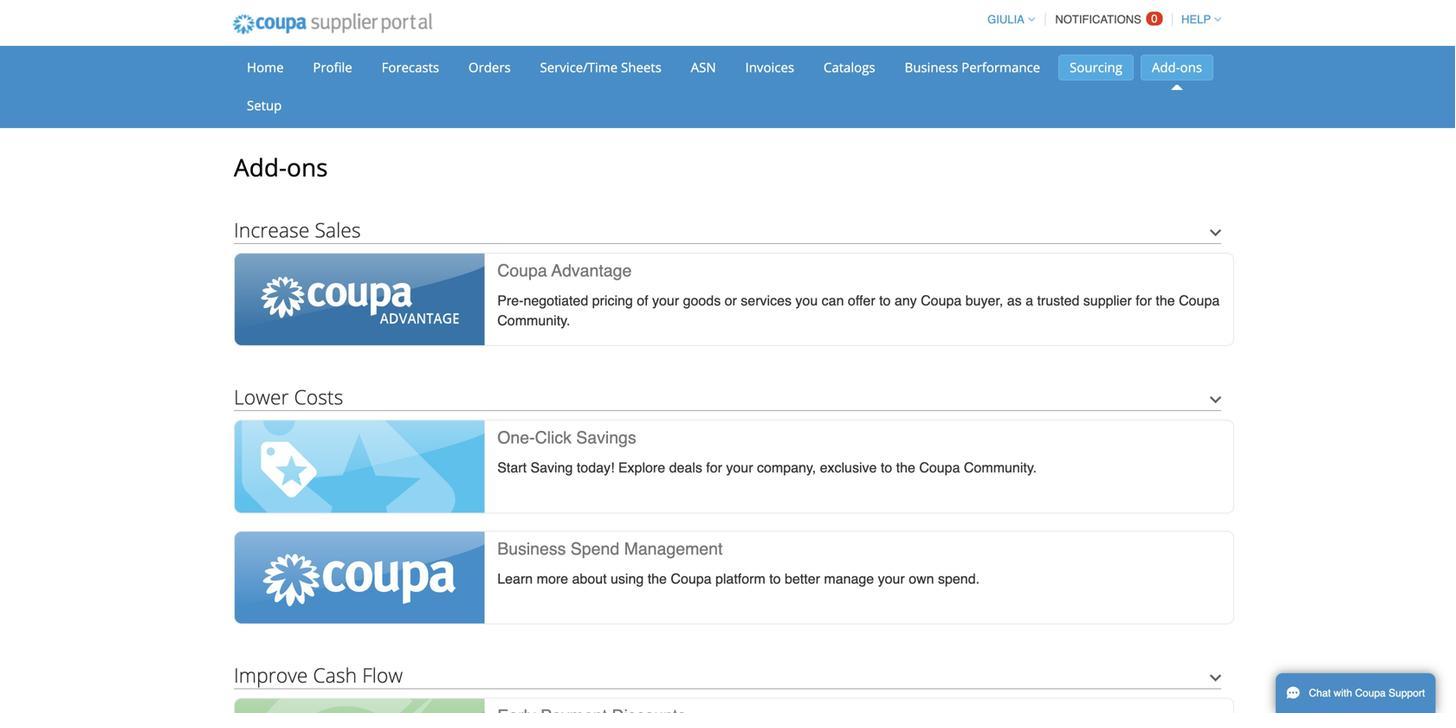 Task type: describe. For each thing, give the bounding box(es) containing it.
chat with coupa support
[[1309, 688, 1425, 700]]

sheets
[[621, 58, 662, 76]]

you
[[796, 293, 818, 309]]

deals
[[669, 460, 702, 476]]

savings
[[576, 429, 636, 448]]

profile link
[[302, 55, 364, 81]]

1 vertical spatial add-ons
[[234, 151, 328, 184]]

home
[[247, 58, 284, 76]]

learn more about using the coupa platform to better manage your own spend.
[[497, 571, 980, 587]]

buyer,
[[966, 293, 1003, 309]]

coupa inside button
[[1355, 688, 1386, 700]]

any
[[895, 293, 917, 309]]

chat
[[1309, 688, 1331, 700]]

help
[[1182, 13, 1211, 26]]

support
[[1389, 688, 1425, 700]]

coupa advantage
[[497, 261, 632, 281]]

of
[[637, 293, 648, 309]]

platform
[[715, 571, 766, 587]]

about
[[572, 571, 607, 587]]

service/time
[[540, 58, 618, 76]]

using
[[611, 571, 644, 587]]

notifications
[[1055, 13, 1142, 26]]

increase
[[234, 217, 310, 243]]

with
[[1334, 688, 1352, 700]]

sourcing link
[[1059, 55, 1134, 81]]

1 horizontal spatial your
[[726, 460, 753, 476]]

invoices link
[[734, 55, 806, 81]]

orders link
[[457, 55, 522, 81]]

sourcing
[[1070, 58, 1123, 76]]

catalogs link
[[812, 55, 887, 81]]

better
[[785, 571, 820, 587]]

exclusive
[[820, 460, 877, 476]]

giulia link
[[980, 13, 1035, 26]]

can
[[822, 293, 844, 309]]

2 horizontal spatial your
[[878, 571, 905, 587]]

cash
[[313, 662, 357, 689]]

1 vertical spatial add-
[[234, 151, 287, 184]]

asn link
[[680, 55, 727, 81]]

flow
[[362, 662, 403, 689]]

pre-
[[497, 293, 524, 309]]

company,
[[757, 460, 816, 476]]

business for business performance
[[905, 58, 958, 76]]

coupa supplier portal image
[[221, 3, 444, 46]]

or
[[725, 293, 737, 309]]

sales
[[315, 217, 361, 243]]

improve cash flow
[[234, 662, 403, 689]]

lower
[[234, 384, 289, 411]]

performance
[[962, 58, 1040, 76]]

home link
[[236, 55, 295, 81]]

pre-negotiated pricing of your goods or services you can offer to any coupa buyer, as a trusted supplier for the coupa community.
[[497, 293, 1220, 329]]

one-
[[497, 429, 535, 448]]

trusted
[[1037, 293, 1080, 309]]

negotiated
[[524, 293, 588, 309]]

today!
[[577, 460, 615, 476]]

orders
[[469, 58, 511, 76]]

setup link
[[236, 93, 293, 119]]

to inside the pre-negotiated pricing of your goods or services you can offer to any coupa buyer, as a trusted supplier for the coupa community.
[[879, 293, 891, 309]]



Task type: locate. For each thing, give the bounding box(es) containing it.
navigation containing notifications 0
[[980, 3, 1221, 36]]

explore
[[618, 460, 665, 476]]

manage
[[824, 571, 874, 587]]

for
[[1136, 293, 1152, 309], [706, 460, 722, 476]]

1 vertical spatial your
[[726, 460, 753, 476]]

add-
[[1152, 58, 1180, 76], [234, 151, 287, 184]]

add-ons down help
[[1152, 58, 1202, 76]]

goods
[[683, 293, 721, 309]]

to left better
[[769, 571, 781, 587]]

a
[[1026, 293, 1033, 309]]

lower costs
[[234, 384, 343, 411]]

costs
[[294, 384, 343, 411]]

1 vertical spatial community.
[[964, 460, 1037, 476]]

0 vertical spatial for
[[1136, 293, 1152, 309]]

business for business spend management
[[497, 540, 566, 559]]

0 horizontal spatial your
[[652, 293, 679, 309]]

one-click savings
[[497, 429, 636, 448]]

ons up 'increase sales'
[[287, 151, 328, 184]]

business left performance
[[905, 58, 958, 76]]

spend.
[[938, 571, 980, 587]]

more
[[537, 571, 568, 587]]

navigation
[[980, 3, 1221, 36]]

your left company,
[[726, 460, 753, 476]]

0 horizontal spatial community.
[[497, 313, 570, 329]]

2 vertical spatial to
[[769, 571, 781, 587]]

0 vertical spatial the
[[1156, 293, 1175, 309]]

pricing
[[592, 293, 633, 309]]

0 horizontal spatial business
[[497, 540, 566, 559]]

forecasts
[[382, 58, 439, 76]]

0 horizontal spatial add-
[[234, 151, 287, 184]]

saving
[[531, 460, 573, 476]]

0 vertical spatial to
[[879, 293, 891, 309]]

2 vertical spatial the
[[648, 571, 667, 587]]

chat with coupa support button
[[1276, 674, 1436, 714]]

to left any
[[879, 293, 891, 309]]

catalogs
[[824, 58, 875, 76]]

business up learn
[[497, 540, 566, 559]]

0 vertical spatial ons
[[1180, 58, 1202, 76]]

for right supplier
[[1136, 293, 1152, 309]]

1 vertical spatial business
[[497, 540, 566, 559]]

for right deals
[[706, 460, 722, 476]]

profile
[[313, 58, 352, 76]]

1 vertical spatial ons
[[287, 151, 328, 184]]

ons down help
[[1180, 58, 1202, 76]]

0 horizontal spatial for
[[706, 460, 722, 476]]

0 horizontal spatial ons
[[287, 151, 328, 184]]

1 vertical spatial the
[[896, 460, 916, 476]]

community. inside the pre-negotiated pricing of your goods or services you can offer to any coupa buyer, as a trusted supplier for the coupa community.
[[497, 313, 570, 329]]

your
[[652, 293, 679, 309], [726, 460, 753, 476], [878, 571, 905, 587]]

0 vertical spatial add-ons
[[1152, 58, 1202, 76]]

giulia
[[988, 13, 1025, 26]]

add- down the setup link
[[234, 151, 287, 184]]

start saving today! explore deals for your company, exclusive to the coupa community.
[[497, 460, 1037, 476]]

0 vertical spatial your
[[652, 293, 679, 309]]

0 horizontal spatial the
[[648, 571, 667, 587]]

community.
[[497, 313, 570, 329], [964, 460, 1037, 476]]

1 horizontal spatial business
[[905, 58, 958, 76]]

your left own
[[878, 571, 905, 587]]

management
[[624, 540, 723, 559]]

spend
[[571, 540, 620, 559]]

add-ons
[[1152, 58, 1202, 76], [234, 151, 328, 184]]

supplier
[[1083, 293, 1132, 309]]

the right the "using"
[[648, 571, 667, 587]]

coupa
[[497, 261, 547, 281], [921, 293, 962, 309], [1179, 293, 1220, 309], [919, 460, 960, 476], [671, 571, 712, 587], [1355, 688, 1386, 700]]

0 vertical spatial community.
[[497, 313, 570, 329]]

1 vertical spatial to
[[881, 460, 892, 476]]

1 horizontal spatial add-ons
[[1152, 58, 1202, 76]]

business performance
[[905, 58, 1040, 76]]

1 vertical spatial for
[[706, 460, 722, 476]]

1 horizontal spatial ons
[[1180, 58, 1202, 76]]

setup
[[247, 97, 282, 114]]

2 vertical spatial your
[[878, 571, 905, 587]]

services
[[741, 293, 792, 309]]

invoices
[[745, 58, 794, 76]]

business performance link
[[894, 55, 1052, 81]]

service/time sheets link
[[529, 55, 673, 81]]

ons
[[1180, 58, 1202, 76], [287, 151, 328, 184]]

0 vertical spatial business
[[905, 58, 958, 76]]

as
[[1007, 293, 1022, 309]]

1 horizontal spatial the
[[896, 460, 916, 476]]

1 horizontal spatial community.
[[964, 460, 1037, 476]]

notifications 0
[[1055, 12, 1158, 26]]

0 horizontal spatial add-ons
[[234, 151, 328, 184]]

to
[[879, 293, 891, 309], [881, 460, 892, 476], [769, 571, 781, 587]]

business spend management
[[497, 540, 723, 559]]

offer
[[848, 293, 875, 309]]

0 vertical spatial add-
[[1152, 58, 1180, 76]]

the inside the pre-negotiated pricing of your goods or services you can offer to any coupa buyer, as a trusted supplier for the coupa community.
[[1156, 293, 1175, 309]]

start
[[497, 460, 527, 476]]

the right exclusive
[[896, 460, 916, 476]]

the right supplier
[[1156, 293, 1175, 309]]

own
[[909, 571, 934, 587]]

the
[[1156, 293, 1175, 309], [896, 460, 916, 476], [648, 571, 667, 587]]

add- down 0
[[1152, 58, 1180, 76]]

help link
[[1174, 13, 1221, 26]]

forecasts link
[[370, 55, 450, 81]]

business
[[905, 58, 958, 76], [497, 540, 566, 559]]

service/time sheets
[[540, 58, 662, 76]]

asn
[[691, 58, 716, 76]]

1 horizontal spatial add-
[[1152, 58, 1180, 76]]

2 horizontal spatial the
[[1156, 293, 1175, 309]]

to right exclusive
[[881, 460, 892, 476]]

0
[[1151, 12, 1158, 25]]

your right of
[[652, 293, 679, 309]]

your inside the pre-negotiated pricing of your goods or services you can offer to any coupa buyer, as a trusted supplier for the coupa community.
[[652, 293, 679, 309]]

learn
[[497, 571, 533, 587]]

advantage
[[551, 261, 632, 281]]

1 horizontal spatial for
[[1136, 293, 1152, 309]]

click
[[535, 429, 572, 448]]

add-ons link
[[1141, 55, 1214, 81]]

for inside the pre-negotiated pricing of your goods or services you can offer to any coupa buyer, as a trusted supplier for the coupa community.
[[1136, 293, 1152, 309]]

increase sales
[[234, 217, 361, 243]]

add-ons up increase
[[234, 151, 328, 184]]

improve
[[234, 662, 308, 689]]



Task type: vqa. For each thing, say whether or not it's contained in the screenshot.
top Social,
no



